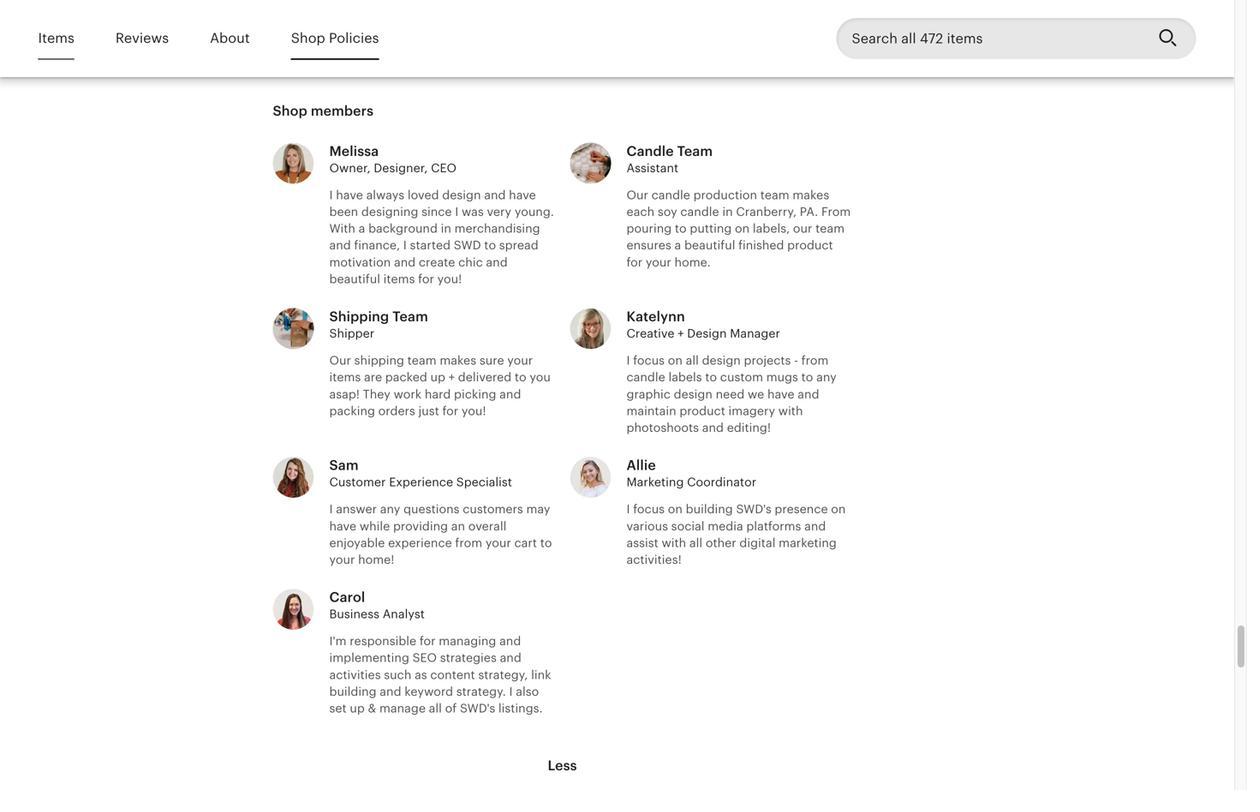 Task type: locate. For each thing, give the bounding box(es) containing it.
1 horizontal spatial +
[[678, 327, 684, 340]]

you! inside i have always loved design and have been designing since i was very young. with a background in merchandising and finance, i started swd to spread motivation and create chic and beautiful items for you!
[[438, 272, 462, 286]]

shop left policies
[[291, 31, 325, 46]]

our inside our shipping team makes sure your items are packed up + delivered to you asap!  they work hard picking and packing orders just for you!
[[330, 354, 351, 367]]

motivation
[[330, 255, 391, 269]]

all
[[686, 354, 699, 367], [690, 536, 703, 550], [429, 701, 442, 715]]

our for shipping
[[330, 354, 351, 367]]

1 horizontal spatial any
[[817, 370, 837, 384]]

to down soy
[[675, 222, 687, 235]]

each
[[627, 205, 655, 219]]

design down labels
[[674, 387, 713, 401]]

i'm
[[330, 634, 347, 648]]

makes up delivered
[[440, 354, 477, 367]]

editing!
[[727, 421, 771, 434]]

cranberry,
[[736, 205, 797, 219]]

candle inside i focus on all design projects - from candle labels to custom mugs to any graphic design need we have and maintain product imagery with photoshoots and editing!
[[627, 370, 666, 384]]

all left of
[[429, 701, 442, 715]]

building
[[686, 502, 733, 516], [330, 685, 377, 698]]

team inside candle team assistant
[[678, 143, 713, 159]]

0 vertical spatial makes
[[793, 188, 830, 202]]

beautiful inside i have always loved design and have been designing since i was very young. with a background in merchandising and finance, i started swd to spread motivation and create chic and beautiful items for you!
[[330, 272, 380, 286]]

shop members
[[273, 103, 374, 119]]

shop policies link
[[291, 19, 379, 58]]

very
[[487, 205, 512, 219]]

beautiful inside our candle production team makes each soy candle in cranberry, pa. from pouring to putting on labels, our team ensures a beautiful finished product for your home.
[[685, 238, 736, 252]]

0 horizontal spatial building
[[330, 685, 377, 698]]

ensures
[[627, 238, 672, 252]]

on inside our candle production team makes each soy candle in cranberry, pa. from pouring to putting on labels, our team ensures a beautiful finished product for your home.
[[735, 222, 750, 235]]

sure
[[480, 354, 504, 367]]

0 horizontal spatial up
[[350, 701, 365, 715]]

focus for allie
[[634, 502, 665, 516]]

reviews link
[[116, 19, 169, 58]]

sam
[[330, 458, 359, 473]]

for down ensures
[[627, 255, 643, 269]]

shop for shop members
[[273, 103, 308, 119]]

i focus on building swd's presence on various social media platforms and assist with all other digital marketing activities!
[[627, 502, 846, 566]]

items down the 'finance,' on the left of the page
[[384, 272, 415, 286]]

any inside i focus on all design projects - from candle labels to custom mugs to any graphic design need we have and maintain product imagery with photoshoots and editing!
[[817, 370, 837, 384]]

team up cranberry,
[[761, 188, 790, 202]]

2 focus from the top
[[634, 502, 665, 516]]

1 vertical spatial candle
[[681, 205, 720, 219]]

packing
[[330, 404, 375, 418]]

with down social
[[662, 536, 687, 550]]

1 horizontal spatial with
[[779, 404, 803, 418]]

items
[[384, 272, 415, 286], [330, 370, 361, 384]]

on up social
[[668, 502, 683, 516]]

marketing
[[627, 475, 684, 489]]

i'm responsible for managing and implementing seo strategies and activities such as content strategy, link building and keyword strategy.  i also set up & manage all of swd's listings.
[[330, 634, 551, 715]]

managing
[[439, 634, 496, 648]]

design for katelynn
[[702, 354, 741, 367]]

swd's up platforms
[[737, 502, 772, 516]]

beautiful down putting
[[685, 238, 736, 252]]

1 vertical spatial with
[[662, 536, 687, 550]]

shipping
[[330, 309, 389, 324]]

swd's inside "i'm responsible for managing and implementing seo strategies and activities such as content strategy, link building and keyword strategy.  i also set up & manage all of swd's listings."
[[460, 701, 496, 715]]

1 horizontal spatial swd's
[[737, 502, 772, 516]]

0 horizontal spatial from
[[455, 536, 483, 550]]

maintain
[[627, 404, 677, 418]]

candle
[[627, 143, 674, 159]]

0 horizontal spatial team
[[393, 309, 428, 324]]

our up "each"
[[627, 188, 649, 202]]

1 horizontal spatial up
[[431, 370, 446, 384]]

are
[[364, 370, 382, 384]]

design inside i have always loved design and have been designing since i was very young. with a background in merchandising and finance, i started swd to spread motivation and create chic and beautiful items for you!
[[442, 188, 481, 202]]

product inside i focus on all design projects - from candle labels to custom mugs to any graphic design need we have and maintain product imagery with photoshoots and editing!
[[680, 404, 726, 418]]

focus for katelynn
[[634, 354, 665, 367]]

i left also
[[509, 685, 513, 698]]

have
[[336, 188, 363, 202], [509, 188, 536, 202], [768, 387, 795, 401], [330, 519, 357, 533]]

team inside our shipping team makes sure your items are packed up + delivered to you asap!  they work hard picking and packing orders just for you!
[[408, 354, 437, 367]]

team
[[678, 143, 713, 159], [393, 309, 428, 324]]

0 vertical spatial product
[[788, 238, 834, 252]]

1 vertical spatial beautiful
[[330, 272, 380, 286]]

1 vertical spatial +
[[449, 370, 455, 384]]

1 horizontal spatial our
[[627, 188, 649, 202]]

0 horizontal spatial in
[[441, 222, 452, 235]]

1 vertical spatial product
[[680, 404, 726, 418]]

i focus on all design projects - from candle labels to custom mugs to any graphic design need we have and maintain product imagery with photoshoots and editing!
[[627, 354, 837, 434]]

2 vertical spatial all
[[429, 701, 442, 715]]

other
[[706, 536, 737, 550]]

i up various
[[627, 502, 630, 516]]

you! down create
[[438, 272, 462, 286]]

team right shipping
[[393, 309, 428, 324]]

1 vertical spatial all
[[690, 536, 703, 550]]

0 horizontal spatial product
[[680, 404, 726, 418]]

1 vertical spatial team
[[816, 222, 845, 235]]

on up finished
[[735, 222, 750, 235]]

your up you
[[508, 354, 533, 367]]

0 vertical spatial our
[[627, 188, 649, 202]]

your inside our shipping team makes sure your items are packed up + delivered to you asap!  they work hard picking and packing orders just for you!
[[508, 354, 533, 367]]

facebook
[[297, 31, 362, 47]]

1 horizontal spatial building
[[686, 502, 733, 516]]

1 vertical spatial swd's
[[460, 701, 496, 715]]

design up was
[[442, 188, 481, 202]]

up inside "i'm responsible for managing and implementing seo strategies and activities such as content strategy, link building and keyword strategy.  i also set up & manage all of swd's listings."
[[350, 701, 365, 715]]

melissa
[[330, 143, 379, 159]]

was
[[462, 205, 484, 219]]

1 vertical spatial up
[[350, 701, 365, 715]]

any up while
[[380, 502, 401, 516]]

all down social
[[690, 536, 703, 550]]

0 vertical spatial with
[[779, 404, 803, 418]]

manage
[[380, 701, 426, 715]]

focus down the 'creative'
[[634, 354, 665, 367]]

focus inside i focus on all design projects - from candle labels to custom mugs to any graphic design need we have and maintain product imagery with photoshoots and editing!
[[634, 354, 665, 367]]

0 horizontal spatial our
[[330, 354, 351, 367]]

building up the media
[[686, 502, 733, 516]]

team down from
[[816, 222, 845, 235]]

on up labels
[[668, 354, 683, 367]]

1 vertical spatial a
[[675, 238, 682, 252]]

focus inside the i focus on building swd's presence on various social media platforms and assist with all other digital marketing activities!
[[634, 502, 665, 516]]

product down our
[[788, 238, 834, 252]]

0 vertical spatial a
[[359, 222, 365, 235]]

from inside i answer any questions customers may have while providing an overall enjoyable experience from your cart to your home!
[[455, 536, 483, 550]]

building inside "i'm responsible for managing and implementing seo strategies and activities such as content strategy, link building and keyword strategy.  i also set up & manage all of swd's listings."
[[330, 685, 377, 698]]

any right mugs on the right
[[817, 370, 837, 384]]

home.
[[675, 255, 711, 269]]

questions
[[404, 502, 460, 516]]

in down since at left
[[441, 222, 452, 235]]

from down an
[[455, 536, 483, 550]]

items inside our shipping team makes sure your items are packed up + delivered to you asap!  they work hard picking and packing orders just for you!
[[330, 370, 361, 384]]

0 vertical spatial up
[[431, 370, 446, 384]]

just
[[419, 404, 439, 418]]

facebook link
[[273, 30, 362, 51]]

2 vertical spatial team
[[408, 354, 437, 367]]

you! inside our shipping team makes sure your items are packed up + delivered to you asap!  they work hard picking and packing orders just for you!
[[462, 404, 486, 418]]

0 horizontal spatial swd's
[[460, 701, 496, 715]]

1 horizontal spatial makes
[[793, 188, 830, 202]]

shop left members
[[273, 103, 308, 119]]

i inside i focus on all design projects - from candle labels to custom mugs to any graphic design need we have and maintain product imagery with photoshoots and editing!
[[627, 354, 630, 367]]

to right mugs on the right
[[802, 370, 814, 384]]

items up asap!
[[330, 370, 361, 384]]

makes inside our shipping team makes sure your items are packed up + delivered to you asap!  they work hard picking and packing orders just for you!
[[440, 354, 477, 367]]

from right -
[[802, 354, 829, 367]]

i left was
[[455, 205, 459, 219]]

with inside the i focus on building swd's presence on various social media platforms and assist with all other digital marketing activities!
[[662, 536, 687, 550]]

1 horizontal spatial product
[[788, 238, 834, 252]]

building down activities
[[330, 685, 377, 698]]

focus up various
[[634, 502, 665, 516]]

1 vertical spatial in
[[441, 222, 452, 235]]

candle up putting
[[681, 205, 720, 219]]

1 vertical spatial you!
[[462, 404, 486, 418]]

1 vertical spatial items
[[330, 370, 361, 384]]

team inside shipping team shipper
[[393, 309, 428, 324]]

1 horizontal spatial items
[[384, 272, 415, 286]]

beautiful
[[685, 238, 736, 252], [330, 272, 380, 286]]

have down mugs on the right
[[768, 387, 795, 401]]

carol
[[330, 590, 365, 605]]

for up seo
[[420, 634, 436, 648]]

1 vertical spatial team
[[393, 309, 428, 324]]

marketing
[[779, 536, 837, 550]]

focus
[[634, 354, 665, 367], [634, 502, 665, 516]]

product
[[788, 238, 834, 252], [680, 404, 726, 418]]

for down hard
[[443, 404, 459, 418]]

coordinator
[[687, 475, 757, 489]]

pa.
[[800, 205, 819, 219]]

to right the cart at the left bottom
[[541, 536, 552, 550]]

shop for shop policies
[[291, 31, 325, 46]]

designer,
[[374, 161, 428, 175]]

product down need
[[680, 404, 726, 418]]

+ up hard
[[449, 370, 455, 384]]

1 vertical spatial any
[[380, 502, 401, 516]]

up up hard
[[431, 370, 446, 384]]

0 vertical spatial swd's
[[737, 502, 772, 516]]

0 vertical spatial building
[[686, 502, 733, 516]]

strategies
[[440, 651, 497, 665]]

beautiful down motivation on the left top
[[330, 272, 380, 286]]

shipping team shipper
[[330, 309, 428, 340]]

all up labels
[[686, 354, 699, 367]]

2 vertical spatial candle
[[627, 370, 666, 384]]

1 vertical spatial makes
[[440, 354, 477, 367]]

imagery
[[729, 404, 776, 418]]

up inside our shipping team makes sure your items are packed up + delivered to you asap!  they work hard picking and packing orders just for you!
[[431, 370, 446, 384]]

mugs
[[767, 370, 799, 384]]

0 horizontal spatial with
[[662, 536, 687, 550]]

i down the 'creative'
[[627, 354, 630, 367]]

1 horizontal spatial beautiful
[[685, 238, 736, 252]]

0 vertical spatial in
[[723, 205, 733, 219]]

in
[[723, 205, 733, 219], [441, 222, 452, 235]]

+ left the "design"
[[678, 327, 684, 340]]

a up home.
[[675, 238, 682, 252]]

work
[[394, 387, 422, 401]]

in down production
[[723, 205, 733, 219]]

allie marketing coordinator
[[627, 458, 757, 489]]

0 horizontal spatial any
[[380, 502, 401, 516]]

1 vertical spatial from
[[455, 536, 483, 550]]

have down answer
[[330, 519, 357, 533]]

0 vertical spatial +
[[678, 327, 684, 340]]

items
[[38, 31, 74, 46]]

swd's down strategy.
[[460, 701, 496, 715]]

to up need
[[706, 370, 717, 384]]

0 horizontal spatial +
[[449, 370, 455, 384]]

team for shipping team
[[393, 309, 428, 324]]

asap!
[[330, 387, 360, 401]]

1 vertical spatial design
[[702, 354, 741, 367]]

to left you
[[515, 370, 527, 384]]

0 horizontal spatial beautiful
[[330, 272, 380, 286]]

our for candle
[[627, 188, 649, 202]]

0 vertical spatial team
[[761, 188, 790, 202]]

0 vertical spatial beautiful
[[685, 238, 736, 252]]

to inside i have always loved design and have been designing since i was very young. with a background in merchandising and finance, i started swd to spread motivation and create chic and beautiful items for you!
[[484, 238, 496, 252]]

0 horizontal spatial a
[[359, 222, 365, 235]]

to down merchandising
[[484, 238, 496, 252]]

up
[[431, 370, 446, 384], [350, 701, 365, 715]]

1 vertical spatial our
[[330, 354, 351, 367]]

for inside our shipping team makes sure your items are packed up + delivered to you asap!  they work hard picking and packing orders just for you!
[[443, 404, 459, 418]]

0 vertical spatial team
[[678, 143, 713, 159]]

about
[[210, 31, 250, 46]]

manager
[[730, 327, 781, 340]]

makes inside our candle production team makes each soy candle in cranberry, pa. from pouring to putting on labels, our team ensures a beautiful finished product for your home.
[[793, 188, 830, 202]]

0 vertical spatial from
[[802, 354, 829, 367]]

up left "&"
[[350, 701, 365, 715]]

0 vertical spatial focus
[[634, 354, 665, 367]]

design up custom
[[702, 354, 741, 367]]

0 vertical spatial all
[[686, 354, 699, 367]]

a inside our candle production team makes each soy candle in cranberry, pa. from pouring to putting on labels, our team ensures a beautiful finished product for your home.
[[675, 238, 682, 252]]

0 vertical spatial design
[[442, 188, 481, 202]]

1 vertical spatial focus
[[634, 502, 665, 516]]

0 horizontal spatial makes
[[440, 354, 477, 367]]

media
[[708, 519, 744, 533]]

any
[[817, 370, 837, 384], [380, 502, 401, 516]]

have inside i focus on all design projects - from candle labels to custom mugs to any graphic design need we have and maintain product imagery with photoshoots and editing!
[[768, 387, 795, 401]]

young.
[[515, 205, 554, 219]]

swd's
[[737, 502, 772, 516], [460, 701, 496, 715]]

team right candle
[[678, 143, 713, 159]]

to inside i answer any questions customers may have while providing an overall enjoyable experience from your cart to your home!
[[541, 536, 552, 550]]

from
[[802, 354, 829, 367], [455, 536, 483, 550]]

shipper
[[330, 327, 375, 340]]

your
[[646, 255, 672, 269], [508, 354, 533, 367], [486, 536, 511, 550], [330, 553, 355, 566]]

i left answer
[[330, 502, 333, 516]]

a right with
[[359, 222, 365, 235]]

0 vertical spatial shop
[[291, 31, 325, 46]]

i up been
[[330, 188, 333, 202]]

our inside our candle production team makes each soy candle in cranberry, pa. from pouring to putting on labels, our team ensures a beautiful finished product for your home.
[[627, 188, 649, 202]]

1 horizontal spatial from
[[802, 354, 829, 367]]

product inside our candle production team makes each soy candle in cranberry, pa. from pouring to putting on labels, our team ensures a beautiful finished product for your home.
[[788, 238, 834, 252]]

candle up graphic
[[627, 370, 666, 384]]

0 vertical spatial any
[[817, 370, 837, 384]]

1 horizontal spatial in
[[723, 205, 733, 219]]

you! down picking
[[462, 404, 486, 418]]

team up packed
[[408, 354, 437, 367]]

1 vertical spatial building
[[330, 685, 377, 698]]

pinterest link
[[761, 31, 845, 47]]

0 vertical spatial items
[[384, 272, 415, 286]]

swd's inside the i focus on building swd's presence on various social media platforms and assist with all other digital marketing activities!
[[737, 502, 772, 516]]

makes up pa.
[[793, 188, 830, 202]]

to inside our shipping team makes sure your items are packed up + delivered to you asap!  they work hard picking and packing orders just for you!
[[515, 370, 527, 384]]

for down create
[[418, 272, 434, 286]]

0 horizontal spatial items
[[330, 370, 361, 384]]

design
[[688, 327, 727, 340]]

1 focus from the top
[[634, 354, 665, 367]]

an
[[451, 519, 465, 533]]

0 horizontal spatial team
[[408, 354, 437, 367]]

0 vertical spatial you!
[[438, 272, 462, 286]]

your down ensures
[[646, 255, 672, 269]]

+
[[678, 327, 684, 340], [449, 370, 455, 384]]

have up young.
[[509, 188, 536, 202]]

candle up soy
[[652, 188, 691, 202]]

various
[[627, 519, 668, 533]]

1 vertical spatial shop
[[273, 103, 308, 119]]

our down shipper
[[330, 354, 351, 367]]

1 horizontal spatial team
[[678, 143, 713, 159]]

+ inside our shipping team makes sure your items are packed up + delivered to you asap!  they work hard picking and packing orders just for you!
[[449, 370, 455, 384]]

overall
[[469, 519, 507, 533]]

allie
[[627, 458, 656, 473]]

i answer any questions customers may have while providing an overall enjoyable experience from your cart to your home!
[[330, 502, 552, 566]]

with down mugs on the right
[[779, 404, 803, 418]]

1 horizontal spatial a
[[675, 238, 682, 252]]



Task type: vqa. For each thing, say whether or not it's contained in the screenshot.
Melissa
yes



Task type: describe. For each thing, give the bounding box(es) containing it.
set
[[330, 701, 347, 715]]

i inside "i'm responsible for managing and implementing seo strategies and activities such as content strategy, link building and keyword strategy.  i also set up & manage all of swd's listings."
[[509, 685, 513, 698]]

need
[[716, 387, 745, 401]]

2 vertical spatial design
[[674, 387, 713, 401]]

with inside i focus on all design projects - from candle labels to custom mugs to any graphic design need we have and maintain product imagery with photoshoots and editing!
[[779, 404, 803, 418]]

2 horizontal spatial team
[[816, 222, 845, 235]]

and inside our shipping team makes sure your items are packed up + delivered to you asap!  they work hard picking and packing orders just for you!
[[500, 387, 521, 401]]

digital
[[740, 536, 776, 550]]

all inside "i'm responsible for managing and implementing seo strategies and activities such as content strategy, link building and keyword strategy.  i also set up & manage all of swd's listings."
[[429, 701, 442, 715]]

about link
[[210, 19, 250, 58]]

have up been
[[336, 188, 363, 202]]

sam customer experience specialist
[[330, 458, 512, 489]]

on inside i focus on all design projects - from candle labels to custom mugs to any graphic design need we have and maintain product imagery with photoshoots and editing!
[[668, 354, 683, 367]]

may
[[527, 502, 551, 516]]

shipping
[[354, 354, 404, 367]]

hard
[[425, 387, 451, 401]]

+ inside katelynn creative + design manager
[[678, 327, 684, 340]]

content
[[431, 668, 475, 682]]

on right presence
[[832, 502, 846, 516]]

chic
[[459, 255, 483, 269]]

your inside our candle production team makes each soy candle in cranberry, pa. from pouring to putting on labels, our team ensures a beautiful finished product for your home.
[[646, 255, 672, 269]]

i down background
[[403, 238, 407, 252]]

orders
[[378, 404, 415, 418]]

finished
[[739, 238, 785, 252]]

as
[[415, 668, 427, 682]]

photoshoots
[[627, 421, 699, 434]]

activities!
[[627, 553, 682, 566]]

i have always loved design and have been designing since i was very young. with a background in merchandising and finance, i started swd to spread motivation and create chic and beautiful items for you!
[[330, 188, 554, 286]]

our
[[793, 222, 813, 235]]

all inside the i focus on building swd's presence on various social media platforms and assist with all other digital marketing activities!
[[690, 536, 703, 550]]

any inside i answer any questions customers may have while providing an overall enjoyable experience from your cart to your home!
[[380, 502, 401, 516]]

members
[[311, 103, 374, 119]]

i inside the i focus on building swd's presence on various social media platforms and assist with all other digital marketing activities!
[[627, 502, 630, 516]]

pinterest
[[786, 31, 845, 47]]

a inside i have always loved design and have been designing since i was very young. with a background in merchandising and finance, i started swd to spread motivation and create chic and beautiful items for you!
[[359, 222, 365, 235]]

custom
[[721, 370, 764, 384]]

loved
[[408, 188, 439, 202]]

all inside i focus on all design projects - from candle labels to custom mugs to any graphic design need we have and maintain product imagery with photoshoots and editing!
[[686, 354, 699, 367]]

link
[[531, 668, 551, 682]]

they
[[363, 387, 391, 401]]

graphic
[[627, 387, 671, 401]]

&
[[368, 701, 376, 715]]

items inside i have always loved design and have been designing since i was very young. with a background in merchandising and finance, i started swd to spread motivation and create chic and beautiful items for you!
[[384, 272, 415, 286]]

with
[[330, 222, 356, 235]]

our shipping team makes sure your items are packed up + delivered to you asap!  they work hard picking and packing orders just for you!
[[330, 354, 551, 418]]

1 horizontal spatial team
[[761, 188, 790, 202]]

analyst
[[383, 607, 425, 621]]

such
[[384, 668, 412, 682]]

for inside i have always loved design and have been designing since i was very young. with a background in merchandising and finance, i started swd to spread motivation and create chic and beautiful items for you!
[[418, 272, 434, 286]]

soy
[[658, 205, 678, 219]]

creative
[[627, 327, 675, 340]]

your down overall
[[486, 536, 511, 550]]

for inside our candle production team makes each soy candle in cranberry, pa. from pouring to putting on labels, our team ensures a beautiful finished product for your home.
[[627, 255, 643, 269]]

finance,
[[354, 238, 400, 252]]

spread
[[499, 238, 539, 252]]

swd
[[454, 238, 481, 252]]

enjoyable
[[330, 536, 385, 550]]

implementing
[[330, 651, 410, 665]]

background
[[369, 222, 438, 235]]

been
[[330, 205, 358, 219]]

create
[[419, 255, 455, 269]]

delivered
[[458, 370, 512, 384]]

your down enjoyable
[[330, 553, 355, 566]]

customer
[[330, 475, 386, 489]]

katelynn
[[627, 309, 685, 324]]

customers
[[463, 502, 523, 516]]

you
[[530, 370, 551, 384]]

projects
[[744, 354, 791, 367]]

design for melissa
[[442, 188, 481, 202]]

since
[[422, 205, 452, 219]]

team for candle team
[[678, 143, 713, 159]]

building inside the i focus on building swd's presence on various social media platforms and assist with all other digital marketing activities!
[[686, 502, 733, 516]]

and inside the i focus on building swd's presence on various social media platforms and assist with all other digital marketing activities!
[[805, 519, 826, 533]]

policies
[[329, 31, 379, 46]]

to inside our candle production team makes each soy candle in cranberry, pa. from pouring to putting on labels, our team ensures a beautiful finished product for your home.
[[675, 222, 687, 235]]

our candle production team makes each soy candle in cranberry, pa. from pouring to putting on labels, our team ensures a beautiful finished product for your home.
[[627, 188, 851, 269]]

also
[[516, 685, 539, 698]]

katelynn creative + design manager
[[627, 309, 781, 340]]

ceo
[[431, 161, 457, 175]]

strategy,
[[478, 668, 528, 682]]

i inside i answer any questions customers may have while providing an overall enjoyable experience from your cart to your home!
[[330, 502, 333, 516]]

activities
[[330, 668, 381, 682]]

we
[[748, 387, 765, 401]]

picking
[[454, 387, 497, 401]]

less button
[[533, 745, 593, 786]]

strategy.
[[457, 685, 506, 698]]

labels,
[[753, 222, 790, 235]]

presence
[[775, 502, 828, 516]]

for inside "i'm responsible for managing and implementing seo strategies and activities such as content strategy, link building and keyword strategy.  i also set up & manage all of swd's listings."
[[420, 634, 436, 648]]

carol business analyst
[[330, 590, 425, 621]]

seo
[[413, 651, 437, 665]]

-
[[794, 354, 799, 367]]

assist
[[627, 536, 659, 550]]

in inside i have always loved design and have been designing since i was very young. with a background in merchandising and finance, i started swd to spread motivation and create chic and beautiful items for you!
[[441, 222, 452, 235]]

0 vertical spatial candle
[[652, 188, 691, 202]]

merchandising
[[455, 222, 540, 235]]

cart
[[515, 536, 537, 550]]

labels
[[669, 370, 702, 384]]

have inside i answer any questions customers may have while providing an overall enjoyable experience from your cart to your home!
[[330, 519, 357, 533]]

reviews
[[116, 31, 169, 46]]

candle team assistant
[[627, 143, 713, 175]]

from inside i focus on all design projects - from candle labels to custom mugs to any graphic design need we have and maintain product imagery with photoshoots and editing!
[[802, 354, 829, 367]]

of
[[445, 701, 457, 715]]

putting
[[690, 222, 732, 235]]

in inside our candle production team makes each soy candle in cranberry, pa. from pouring to putting on labels, our team ensures a beautiful finished product for your home.
[[723, 205, 733, 219]]

assistant
[[627, 161, 679, 175]]

Search all 472 items text field
[[837, 18, 1145, 59]]

designing
[[362, 205, 419, 219]]

experience
[[389, 475, 453, 489]]

shop policies
[[291, 31, 379, 46]]



